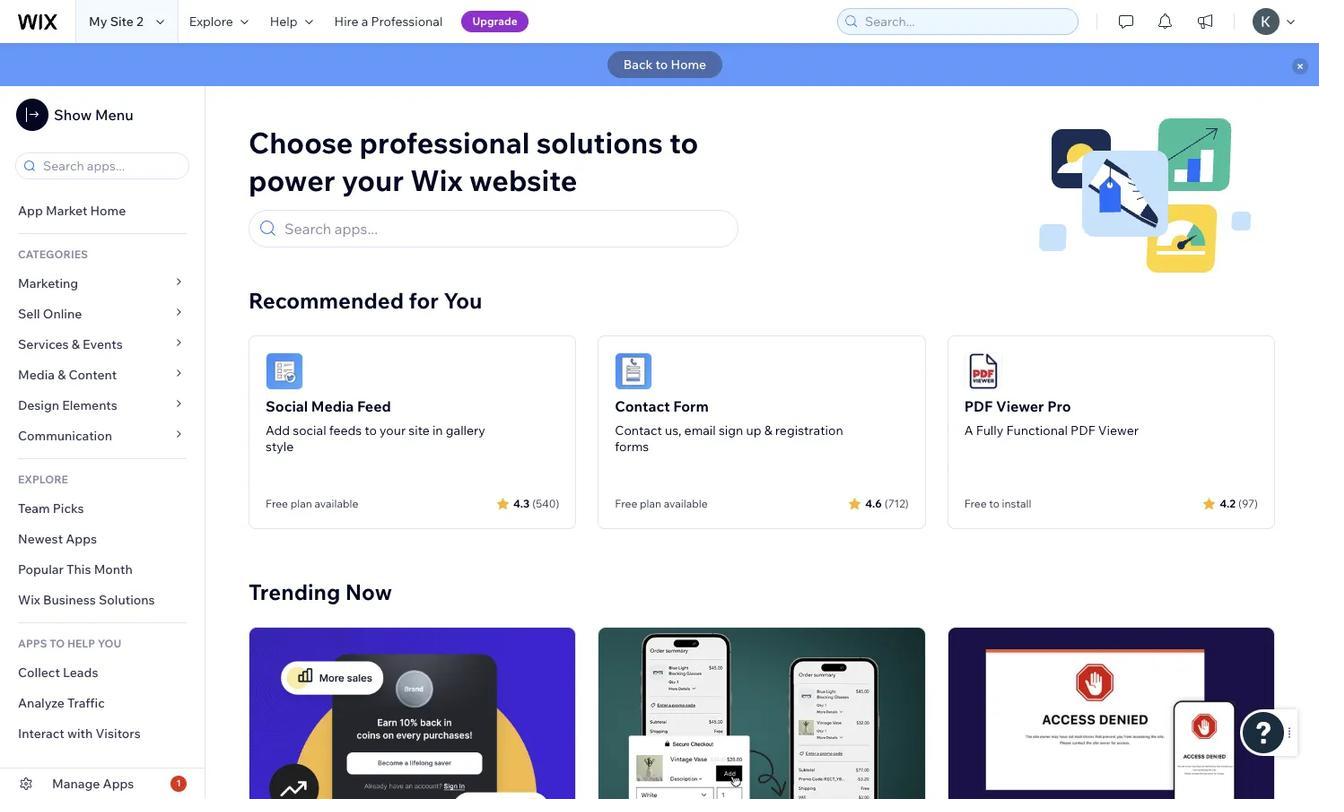 Task type: vqa. For each thing, say whether or not it's contained in the screenshot.
'Design'
yes



Task type: describe. For each thing, give the bounding box(es) containing it.
analyze traffic
[[18, 696, 105, 712]]

social
[[293, 423, 326, 439]]

solutions
[[99, 593, 155, 609]]

2
[[137, 13, 143, 30]]

1
[[176, 778, 181, 790]]

popular
[[18, 562, 64, 578]]

explore
[[189, 13, 233, 30]]

categories
[[18, 248, 88, 261]]

trending now
[[249, 579, 392, 606]]

available for contact
[[664, 497, 708, 511]]

my site 2
[[89, 13, 143, 30]]

forms
[[615, 439, 649, 455]]

choose professional solutions to power your wix website
[[249, 125, 699, 198]]

help
[[270, 13, 298, 30]]

email
[[685, 423, 716, 439]]

show menu
[[54, 106, 133, 124]]

visitors
[[96, 726, 141, 743]]

trending
[[249, 579, 341, 606]]

back
[[624, 57, 653, 73]]

(540)
[[533, 497, 560, 510]]

(97)
[[1239, 497, 1259, 510]]

add
[[266, 423, 290, 439]]

collect leads
[[18, 665, 98, 681]]

services & events
[[18, 337, 123, 353]]

wix business solutions link
[[0, 585, 205, 616]]

communication
[[18, 428, 115, 444]]

to
[[50, 637, 65, 651]]

wix inside wix business solutions link
[[18, 593, 40, 609]]

sidebar element
[[0, 86, 206, 800]]

style
[[266, 439, 294, 455]]

0 vertical spatial pdf
[[965, 398, 993, 416]]

collect leads link
[[0, 658, 205, 689]]

reconvert upsell & cross sell poster image
[[599, 629, 925, 800]]

fully
[[977, 423, 1004, 439]]

recommended for you
[[249, 287, 483, 314]]

apps for manage apps
[[103, 777, 134, 793]]

back to home alert
[[0, 43, 1320, 86]]

communication link
[[0, 421, 205, 452]]

design elements link
[[0, 391, 205, 421]]

to inside choose professional solutions to power your wix website
[[670, 125, 699, 161]]

elements
[[62, 398, 117, 414]]

you
[[98, 637, 121, 651]]

gallery
[[446, 423, 486, 439]]

interact
[[18, 726, 64, 743]]

choose
[[249, 125, 353, 161]]

with
[[67, 726, 93, 743]]

traffic
[[67, 696, 105, 712]]

4.2
[[1220, 497, 1236, 510]]

analyze traffic link
[[0, 689, 205, 719]]

sign
[[719, 423, 744, 439]]

& for events
[[72, 337, 80, 353]]

professional
[[360, 125, 530, 161]]

your inside social media feed add social feeds to your site in gallery style
[[380, 423, 406, 439]]

popular this month
[[18, 562, 133, 578]]

for
[[409, 287, 439, 314]]

upgrade button
[[462, 11, 529, 32]]

media inside sidebar element
[[18, 367, 55, 383]]

to inside social media feed add social feeds to your site in gallery style
[[365, 423, 377, 439]]

manage apps
[[52, 777, 134, 793]]

apps to help you
[[18, 637, 121, 651]]

to left install
[[990, 497, 1000, 511]]

picks
[[53, 501, 84, 517]]

search apps... field inside sidebar element
[[38, 154, 183, 179]]

a
[[965, 423, 974, 439]]

(712)
[[885, 497, 909, 510]]

pdf viewer pro a fully functional pdf viewer
[[965, 398, 1140, 439]]

you
[[444, 287, 483, 314]]

hire a professional
[[335, 13, 443, 30]]

4.3 (540)
[[513, 497, 560, 510]]

website
[[470, 163, 578, 198]]

media & content
[[18, 367, 117, 383]]

online
[[43, 306, 82, 322]]

apps for newest apps
[[66, 532, 97, 548]]

functional
[[1007, 423, 1068, 439]]

month
[[94, 562, 133, 578]]

media & content link
[[0, 360, 205, 391]]

in
[[433, 423, 443, 439]]

interact with visitors
[[18, 726, 141, 743]]

help button
[[259, 0, 324, 43]]

help
[[67, 637, 95, 651]]

upgrade
[[473, 14, 518, 28]]

newest apps
[[18, 532, 97, 548]]

blockify fraud ip blocker poster image
[[949, 629, 1275, 800]]

twism: your own coin & rewards poster image
[[250, 629, 576, 800]]

media inside social media feed add social feeds to your site in gallery style
[[311, 398, 354, 416]]

power
[[249, 163, 335, 198]]

back to home
[[624, 57, 707, 73]]

my
[[89, 13, 107, 30]]



Task type: locate. For each thing, give the bounding box(es) containing it.
contact form contact us, email sign up & registration forms
[[615, 398, 844, 455]]

pdf viewer pro logo image
[[965, 353, 1003, 391]]

sell online link
[[0, 299, 205, 330]]

2 available from the left
[[664, 497, 708, 511]]

&
[[72, 337, 80, 353], [58, 367, 66, 383], [765, 423, 773, 439]]

4.6 (712)
[[866, 497, 909, 510]]

social
[[266, 398, 308, 416]]

analyze
[[18, 696, 65, 712]]

1 vertical spatial viewer
[[1099, 423, 1140, 439]]

home for app market home
[[90, 203, 126, 219]]

0 horizontal spatial viewer
[[997, 398, 1045, 416]]

search apps... field up the app market home link
[[38, 154, 183, 179]]

0 vertical spatial contact
[[615, 398, 670, 416]]

registration
[[776, 423, 844, 439]]

viewer
[[997, 398, 1045, 416], [1099, 423, 1140, 439]]

plan down forms
[[640, 497, 662, 511]]

to right back
[[656, 57, 668, 73]]

viewer right functional
[[1099, 423, 1140, 439]]

1 vertical spatial apps
[[103, 777, 134, 793]]

0 vertical spatial home
[[671, 57, 707, 73]]

events
[[83, 337, 123, 353]]

available
[[315, 497, 359, 511], [664, 497, 708, 511]]

plan for feed
[[291, 497, 312, 511]]

1 vertical spatial search apps... field
[[279, 211, 730, 247]]

professional
[[371, 13, 443, 30]]

viewer up functional
[[997, 398, 1045, 416]]

media up design
[[18, 367, 55, 383]]

services & events link
[[0, 330, 205, 360]]

1 horizontal spatial viewer
[[1099, 423, 1140, 439]]

to down back to home
[[670, 125, 699, 161]]

free for social media feed
[[266, 497, 288, 511]]

0 horizontal spatial search apps... field
[[38, 154, 183, 179]]

free left install
[[965, 497, 987, 511]]

2 contact from the top
[[615, 423, 662, 439]]

1 horizontal spatial &
[[72, 337, 80, 353]]

feed
[[357, 398, 391, 416]]

1 free from the left
[[266, 497, 288, 511]]

available for feed
[[315, 497, 359, 511]]

1 plan from the left
[[291, 497, 312, 511]]

feeds
[[329, 423, 362, 439]]

your left site
[[380, 423, 406, 439]]

2 horizontal spatial &
[[765, 423, 773, 439]]

home inside back to home button
[[671, 57, 707, 73]]

newest
[[18, 532, 63, 548]]

free for contact form
[[615, 497, 638, 511]]

1 horizontal spatial available
[[664, 497, 708, 511]]

& right up on the right bottom of page
[[765, 423, 773, 439]]

0 horizontal spatial &
[[58, 367, 66, 383]]

free plan available down style
[[266, 497, 359, 511]]

home inside the app market home link
[[90, 203, 126, 219]]

contact left us,
[[615, 423, 662, 439]]

team picks
[[18, 501, 84, 517]]

popular this month link
[[0, 555, 205, 585]]

1 free plan available from the left
[[266, 497, 359, 511]]

0 horizontal spatial pdf
[[965, 398, 993, 416]]

contact form logo image
[[615, 353, 653, 391]]

free down forms
[[615, 497, 638, 511]]

0 horizontal spatial home
[[90, 203, 126, 219]]

available down feeds
[[315, 497, 359, 511]]

leads
[[63, 665, 98, 681]]

1 contact from the top
[[615, 398, 670, 416]]

contact down contact form logo
[[615, 398, 670, 416]]

recommended
[[249, 287, 404, 314]]

free plan available down forms
[[615, 497, 708, 511]]

team picks link
[[0, 494, 205, 524]]

explore
[[18, 473, 68, 487]]

4.6
[[866, 497, 882, 510]]

this
[[66, 562, 91, 578]]

show menu button
[[16, 99, 133, 131]]

0 vertical spatial viewer
[[997, 398, 1045, 416]]

now
[[345, 579, 392, 606]]

1 horizontal spatial free
[[615, 497, 638, 511]]

1 vertical spatial contact
[[615, 423, 662, 439]]

pdf down pro
[[1071, 423, 1096, 439]]

wix business solutions
[[18, 593, 155, 609]]

free plan available
[[266, 497, 359, 511], [615, 497, 708, 511]]

plan down style
[[291, 497, 312, 511]]

to down feed
[[365, 423, 377, 439]]

design
[[18, 398, 59, 414]]

your right power
[[342, 163, 404, 198]]

sell online
[[18, 306, 82, 322]]

home for back to home
[[671, 57, 707, 73]]

site
[[409, 423, 430, 439]]

solutions
[[537, 125, 663, 161]]

apps up this
[[66, 532, 97, 548]]

0 vertical spatial apps
[[66, 532, 97, 548]]

1 horizontal spatial home
[[671, 57, 707, 73]]

media up feeds
[[311, 398, 354, 416]]

apps
[[18, 637, 47, 651]]

design elements
[[18, 398, 117, 414]]

0 horizontal spatial plan
[[291, 497, 312, 511]]

show
[[54, 106, 92, 124]]

plan for contact
[[640, 497, 662, 511]]

home right back
[[671, 57, 707, 73]]

wix
[[410, 163, 463, 198], [18, 593, 40, 609]]

0 horizontal spatial wix
[[18, 593, 40, 609]]

to
[[656, 57, 668, 73], [670, 125, 699, 161], [365, 423, 377, 439], [990, 497, 1000, 511]]

search apps... field down "website"
[[279, 211, 730, 247]]

manage
[[52, 777, 100, 793]]

site
[[110, 13, 134, 30]]

pdf
[[965, 398, 993, 416], [1071, 423, 1096, 439]]

Search apps... field
[[38, 154, 183, 179], [279, 211, 730, 247]]

1 available from the left
[[315, 497, 359, 511]]

0 horizontal spatial available
[[315, 497, 359, 511]]

0 horizontal spatial free plan available
[[266, 497, 359, 511]]

1 horizontal spatial search apps... field
[[279, 211, 730, 247]]

app market home
[[18, 203, 126, 219]]

wix down "popular"
[[18, 593, 40, 609]]

free down style
[[266, 497, 288, 511]]

app
[[18, 203, 43, 219]]

2 plan from the left
[[640, 497, 662, 511]]

social media feed logo image
[[266, 353, 303, 391]]

newest apps link
[[0, 524, 205, 555]]

business
[[43, 593, 96, 609]]

1 horizontal spatial media
[[311, 398, 354, 416]]

hire
[[335, 13, 359, 30]]

interact with visitors link
[[0, 719, 205, 750]]

menu
[[95, 106, 133, 124]]

1 vertical spatial your
[[380, 423, 406, 439]]

4.3
[[513, 497, 530, 510]]

up
[[747, 423, 762, 439]]

1 vertical spatial home
[[90, 203, 126, 219]]

4.2 (97)
[[1220, 497, 1259, 510]]

& left the content
[[58, 367, 66, 383]]

wix inside choose professional solutions to power your wix website
[[410, 163, 463, 198]]

1 horizontal spatial plan
[[640, 497, 662, 511]]

social media feed add social feeds to your site in gallery style
[[266, 398, 486, 455]]

marketing link
[[0, 268, 205, 299]]

1 vertical spatial wix
[[18, 593, 40, 609]]

free for pdf viewer pro
[[965, 497, 987, 511]]

services
[[18, 337, 69, 353]]

marketing
[[18, 276, 78, 292]]

3 free from the left
[[965, 497, 987, 511]]

media
[[18, 367, 55, 383], [311, 398, 354, 416]]

your
[[342, 163, 404, 198], [380, 423, 406, 439]]

your inside choose professional solutions to power your wix website
[[342, 163, 404, 198]]

back to home button
[[608, 51, 723, 78]]

0 horizontal spatial free
[[266, 497, 288, 511]]

plan
[[291, 497, 312, 511], [640, 497, 662, 511]]

& left events
[[72, 337, 80, 353]]

a
[[362, 13, 369, 30]]

available down us,
[[664, 497, 708, 511]]

2 horizontal spatial free
[[965, 497, 987, 511]]

team
[[18, 501, 50, 517]]

free plan available for contact
[[615, 497, 708, 511]]

& for content
[[58, 367, 66, 383]]

to inside button
[[656, 57, 668, 73]]

1 horizontal spatial pdf
[[1071, 423, 1096, 439]]

sell
[[18, 306, 40, 322]]

& inside contact form contact us, email sign up & registration forms
[[765, 423, 773, 439]]

2 free plan available from the left
[[615, 497, 708, 511]]

2 vertical spatial &
[[765, 423, 773, 439]]

wix down professional
[[410, 163, 463, 198]]

1 vertical spatial media
[[311, 398, 354, 416]]

0 vertical spatial media
[[18, 367, 55, 383]]

free plan available for feed
[[266, 497, 359, 511]]

1 horizontal spatial apps
[[103, 777, 134, 793]]

0 horizontal spatial apps
[[66, 532, 97, 548]]

0 vertical spatial search apps... field
[[38, 154, 183, 179]]

0 horizontal spatial media
[[18, 367, 55, 383]]

1 vertical spatial pdf
[[1071, 423, 1096, 439]]

free to install
[[965, 497, 1032, 511]]

1 horizontal spatial wix
[[410, 163, 463, 198]]

home right market
[[90, 203, 126, 219]]

0 vertical spatial &
[[72, 337, 80, 353]]

1 horizontal spatial free plan available
[[615, 497, 708, 511]]

0 vertical spatial your
[[342, 163, 404, 198]]

apps right manage
[[103, 777, 134, 793]]

2 free from the left
[[615, 497, 638, 511]]

0 vertical spatial wix
[[410, 163, 463, 198]]

Search... field
[[860, 9, 1073, 34]]

1 vertical spatial &
[[58, 367, 66, 383]]

pro
[[1048, 398, 1072, 416]]

free
[[266, 497, 288, 511], [615, 497, 638, 511], [965, 497, 987, 511]]

pdf up a
[[965, 398, 993, 416]]



